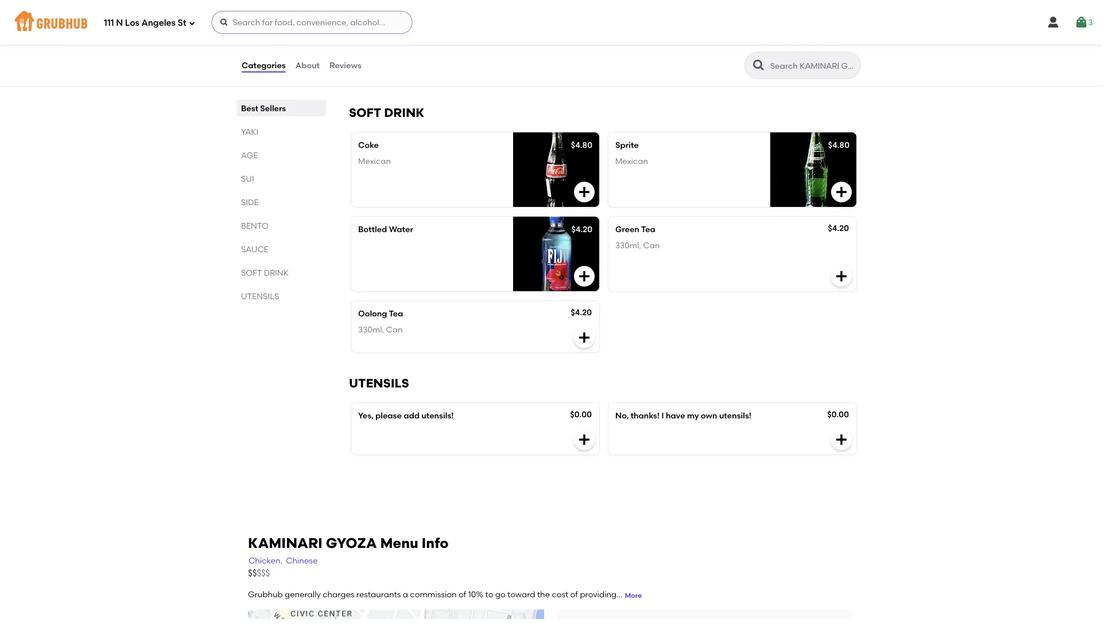 Task type: locate. For each thing, give the bounding box(es) containing it.
1 horizontal spatial $4.80
[[828, 140, 849, 150]]

of left 10%
[[459, 590, 466, 600]]

0 vertical spatial drink
[[384, 106, 424, 120]]

...
[[617, 590, 623, 600]]

330ml, down green
[[615, 241, 641, 251]]

sellers
[[260, 103, 286, 113]]

1 utensils! from the left
[[421, 411, 454, 421]]

330ml, can down oolong tea
[[358, 325, 403, 335]]

sauce
[[241, 245, 268, 254]]

mexican down sprite
[[615, 156, 648, 166]]

330ml, for oolong
[[358, 325, 384, 335]]

mexican for coke
[[358, 156, 391, 166]]

10%
[[468, 590, 483, 600]]

0 vertical spatial utensils
[[241, 292, 279, 301]]

sui tab
[[241, 173, 321, 185]]

search icon image
[[752, 59, 766, 72]]

0 horizontal spatial of
[[459, 590, 466, 600]]

aioli
[[384, 38, 402, 48]]

soft drink up coke
[[349, 106, 424, 120]]

1 horizontal spatial 330ml, can
[[615, 241, 660, 251]]

0 horizontal spatial mexican
[[358, 156, 391, 166]]

bento tab
[[241, 220, 321, 232]]

1 vertical spatial can
[[386, 325, 403, 335]]

1 horizontal spatial 330ml,
[[615, 241, 641, 251]]

0 horizontal spatial utensils
[[241, 292, 279, 301]]

$4.20 for green tea
[[828, 223, 849, 233]]

soft down sauce
[[241, 268, 262, 278]]

1 mexican from the left
[[358, 156, 391, 166]]

drink
[[384, 106, 424, 120], [264, 268, 289, 278]]

1 vertical spatial drink
[[264, 268, 289, 278]]

tea right green
[[641, 225, 655, 234]]

utensils
[[241, 292, 279, 301], [349, 376, 409, 391]]

to
[[485, 590, 493, 600]]

330ml, can for oolong
[[358, 325, 403, 335]]

yaki
[[241, 127, 258, 137]]

tea
[[641, 225, 655, 234], [389, 309, 403, 319]]

tea right oolong
[[389, 309, 403, 319]]

commission
[[410, 590, 457, 600]]

please
[[375, 411, 402, 421]]

330ml,
[[615, 241, 641, 251], [358, 325, 384, 335]]

$4.20 for oolong tea
[[571, 308, 592, 318]]

st
[[178, 18, 186, 28]]

1 vertical spatial soft drink
[[241, 268, 289, 278]]

1 horizontal spatial utensils
[[349, 376, 409, 391]]

categories button
[[241, 45, 286, 86]]

0 horizontal spatial utensils!
[[421, 411, 454, 421]]

0 horizontal spatial can
[[386, 325, 403, 335]]

n
[[116, 18, 123, 28]]

0 horizontal spatial 330ml, can
[[358, 325, 403, 335]]

can down green tea
[[643, 241, 660, 251]]

1 horizontal spatial of
[[570, 590, 578, 600]]

no,
[[615, 411, 629, 421]]

2 $0.00 from the left
[[827, 410, 849, 420]]

1 horizontal spatial can
[[643, 241, 660, 251]]

2 mexican from the left
[[615, 156, 648, 166]]

330ml, can down green tea
[[615, 241, 660, 251]]

0 vertical spatial soft drink
[[349, 106, 424, 120]]

0 horizontal spatial soft
[[241, 268, 262, 278]]

0 horizontal spatial $4.80
[[571, 140, 592, 150]]

soft drink inside "tab"
[[241, 268, 289, 278]]

can for oolong tea
[[386, 325, 403, 335]]

add
[[404, 411, 420, 421]]

$0.75
[[571, 37, 592, 47]]

0 vertical spatial tea
[[641, 225, 655, 234]]

soft inside "tab"
[[241, 268, 262, 278]]

1 $4.80 from the left
[[571, 140, 592, 150]]

0 vertical spatial soft
[[349, 106, 381, 120]]

0 vertical spatial can
[[643, 241, 660, 251]]

0 horizontal spatial tea
[[389, 309, 403, 319]]

3
[[1088, 17, 1093, 27]]

0 vertical spatial 330ml,
[[615, 241, 641, 251]]

garlic aioli
[[358, 38, 402, 48]]

can down oolong tea
[[386, 325, 403, 335]]

1 horizontal spatial mexican
[[615, 156, 648, 166]]

oolong
[[358, 309, 387, 319]]

$4.80 for sprite
[[828, 140, 849, 150]]

utensils down soft drink "tab"
[[241, 292, 279, 301]]

$4.80
[[571, 140, 592, 150], [828, 140, 849, 150]]

of
[[459, 590, 466, 600], [570, 590, 578, 600]]

drink inside "tab"
[[264, 268, 289, 278]]

thanks!
[[631, 411, 660, 421]]

1 vertical spatial tea
[[389, 309, 403, 319]]

green tea
[[615, 225, 655, 234]]

svg image
[[1046, 15, 1060, 29], [220, 18, 229, 27], [577, 185, 591, 199], [835, 185, 848, 199], [577, 433, 591, 447]]

mexican
[[358, 156, 391, 166], [615, 156, 648, 166]]

my
[[687, 411, 699, 421]]

have
[[666, 411, 685, 421]]

go
[[495, 590, 505, 600]]

about button
[[295, 45, 320, 86]]

soft up coke
[[349, 106, 381, 120]]

utensils! right add
[[421, 411, 454, 421]]

side tab
[[241, 196, 321, 208]]

2 $4.80 from the left
[[828, 140, 849, 150]]

0 horizontal spatial drink
[[264, 268, 289, 278]]

1 horizontal spatial $0.00
[[827, 410, 849, 420]]

kaminari gyoza menu info chicken, chinese $$$$$
[[248, 535, 449, 579]]

own
[[701, 411, 717, 421]]

coke image
[[513, 133, 599, 207]]

0 vertical spatial 330ml, can
[[615, 241, 660, 251]]

menu
[[380, 535, 418, 552]]

of right cost on the right bottom of the page
[[570, 590, 578, 600]]

mexican for sprite
[[615, 156, 648, 166]]

gyoza
[[326, 535, 377, 552]]

$0.00
[[570, 410, 592, 420], [827, 410, 849, 420]]

0 horizontal spatial $0.00
[[570, 410, 592, 420]]

$4.20
[[828, 223, 849, 233], [571, 225, 592, 234], [571, 308, 592, 318]]

330ml, down oolong
[[358, 325, 384, 335]]

utensils! right own
[[719, 411, 751, 421]]

111 n los angeles st
[[104, 18, 186, 28]]

bento
[[241, 221, 268, 231]]

utensils!
[[421, 411, 454, 421], [719, 411, 751, 421]]

yes,
[[358, 411, 373, 421]]

1 vertical spatial soft
[[241, 268, 262, 278]]

soft drink tab
[[241, 267, 321, 279]]

sui
[[241, 174, 254, 184]]

1 vertical spatial 330ml, can
[[358, 325, 403, 335]]

chicken, button
[[248, 555, 283, 568]]

1 horizontal spatial soft drink
[[349, 106, 424, 120]]

water
[[389, 225, 413, 234]]

toward
[[507, 590, 535, 600]]

utensils up please
[[349, 376, 409, 391]]

Search KAMINARI GYOZA search field
[[769, 60, 857, 71]]

mexican down coke
[[358, 156, 391, 166]]

1 horizontal spatial drink
[[384, 106, 424, 120]]

$0.00 for no, thanks! i have my own utensils!
[[827, 410, 849, 420]]

0 horizontal spatial soft drink
[[241, 268, 289, 278]]

grubhub
[[248, 590, 283, 600]]

soft
[[349, 106, 381, 120], [241, 268, 262, 278]]

1 $0.00 from the left
[[570, 410, 592, 420]]

can
[[643, 241, 660, 251], [386, 325, 403, 335]]

soft drink
[[349, 106, 424, 120], [241, 268, 289, 278]]

svg image
[[1074, 15, 1088, 29], [189, 20, 195, 27], [577, 270, 591, 283], [835, 270, 848, 283], [577, 331, 591, 345], [835, 433, 848, 447]]

1 horizontal spatial tea
[[641, 225, 655, 234]]

0 horizontal spatial 330ml,
[[358, 325, 384, 335]]

restaurants
[[356, 590, 401, 600]]

330ml, can
[[615, 241, 660, 251], [358, 325, 403, 335]]

1 vertical spatial 330ml,
[[358, 325, 384, 335]]

soft drink down sauce
[[241, 268, 289, 278]]

2 utensils! from the left
[[719, 411, 751, 421]]

sprite
[[615, 140, 639, 150]]

1 horizontal spatial utensils!
[[719, 411, 751, 421]]

side
[[241, 197, 259, 207]]

svg image inside '3' button
[[1074, 15, 1088, 29]]



Task type: describe. For each thing, give the bounding box(es) containing it.
Search for food, convenience, alcohol... search field
[[211, 11, 412, 34]]

no, thanks! i have my own utensils!
[[615, 411, 751, 421]]

1 vertical spatial utensils
[[349, 376, 409, 391]]

bottled water
[[358, 225, 413, 234]]

info
[[422, 535, 449, 552]]

best
[[241, 103, 258, 113]]

main navigation navigation
[[0, 0, 1102, 45]]

garlic
[[358, 38, 382, 48]]

age tab
[[241, 149, 321, 161]]

2 of from the left
[[570, 590, 578, 600]]

chinese
[[286, 557, 318, 566]]

330ml, for green
[[615, 241, 641, 251]]

reviews
[[329, 60, 361, 70]]

1 of from the left
[[459, 590, 466, 600]]

more
[[625, 592, 642, 600]]

best sellers tab
[[241, 102, 321, 114]]

best sellers
[[241, 103, 286, 113]]

sauce tab
[[241, 243, 321, 255]]

sprite image
[[770, 133, 856, 207]]

kaminari
[[248, 535, 322, 552]]

oolong tea
[[358, 309, 403, 319]]

$$$$$
[[248, 569, 270, 579]]

green
[[615, 225, 639, 234]]

categories
[[242, 60, 286, 70]]

can for green tea
[[643, 241, 660, 251]]

yes, please add utensils!
[[358, 411, 454, 421]]

about
[[295, 60, 320, 70]]

chinese button
[[285, 555, 318, 568]]

charges
[[323, 590, 354, 600]]

tea for green tea
[[641, 225, 655, 234]]

generally
[[285, 590, 321, 600]]

los
[[125, 18, 139, 28]]

utensils inside tab
[[241, 292, 279, 301]]

yaki tab
[[241, 126, 321, 138]]

3 button
[[1074, 12, 1093, 33]]

i
[[661, 411, 664, 421]]

1 horizontal spatial soft
[[349, 106, 381, 120]]

providing
[[580, 590, 617, 600]]

age
[[241, 150, 258, 160]]

the
[[537, 590, 550, 600]]

cost
[[552, 590, 568, 600]]

grubhub generally charges restaurants a commission of 10% to go toward the cost of providing ... more
[[248, 590, 642, 600]]

utensils tab
[[241, 290, 321, 302]]

111
[[104, 18, 114, 28]]

more button
[[625, 591, 642, 601]]

bottled
[[358, 225, 387, 234]]

330ml, can for green
[[615, 241, 660, 251]]

bottled water image
[[513, 217, 599, 291]]

$4.80 for coke
[[571, 140, 592, 150]]

angeles
[[141, 18, 176, 28]]

$0.00 for yes, please add utensils!
[[570, 410, 592, 420]]

chicken,
[[249, 557, 282, 566]]

tea for oolong tea
[[389, 309, 403, 319]]

reviews button
[[329, 45, 362, 86]]

coke
[[358, 140, 379, 150]]

a
[[403, 590, 408, 600]]



Task type: vqa. For each thing, say whether or not it's contained in the screenshot.
commission
yes



